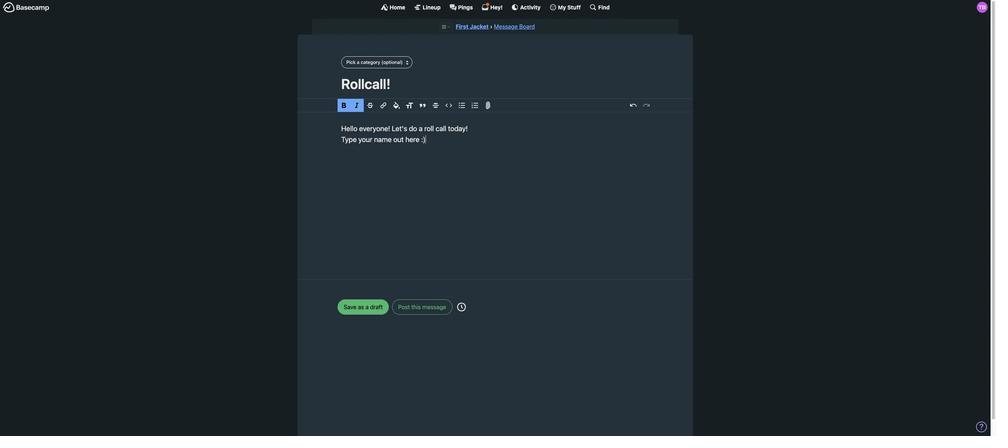 Task type: describe. For each thing, give the bounding box(es) containing it.
a inside button
[[357, 59, 360, 65]]

let's
[[392, 124, 407, 133]]

post this message button
[[392, 299, 452, 315]]

Type a title… text field
[[341, 76, 650, 92]]

hello everyone! let's do a roll call today! type your name out here :)
[[341, 124, 468, 143]]

post this message
[[398, 304, 446, 310]]

my stuff
[[558, 4, 581, 10]]

jacket
[[470, 23, 489, 30]]

(optional)
[[382, 59, 403, 65]]

save
[[344, 304, 357, 310]]

tyler black image
[[977, 2, 988, 13]]

this
[[411, 304, 421, 310]]

category
[[361, 59, 380, 65]]

find
[[598, 4, 610, 10]]

activity
[[520, 4, 541, 10]]

out
[[393, 135, 404, 143]]

message board link
[[494, 23, 535, 30]]

first jacket link
[[456, 23, 489, 30]]

switch accounts image
[[3, 2, 49, 13]]

home link
[[381, 4, 405, 11]]

here
[[406, 135, 420, 143]]

message
[[423, 304, 446, 310]]

home
[[390, 4, 405, 10]]

pick a category (optional) button
[[341, 56, 413, 68]]

post
[[398, 304, 410, 310]]

a inside hello everyone! let's do a roll call today! type your name out here :)
[[419, 124, 423, 133]]

first
[[456, 23, 469, 30]]

lineup
[[423, 4, 441, 10]]

main element
[[0, 0, 991, 14]]

pings button
[[449, 4, 473, 11]]



Task type: vqa. For each thing, say whether or not it's contained in the screenshot.
ANNIE BRYAN IMAGE
no



Task type: locate. For each thing, give the bounding box(es) containing it.
2 vertical spatial a
[[366, 304, 369, 310]]

1 vertical spatial a
[[419, 124, 423, 133]]

call
[[436, 124, 446, 133]]

do
[[409, 124, 417, 133]]

a inside button
[[366, 304, 369, 310]]

name
[[374, 135, 392, 143]]

draft
[[370, 304, 383, 310]]

everyone!
[[359, 124, 390, 133]]

schedule this to post later image
[[457, 303, 466, 311]]

stuff
[[568, 4, 581, 10]]

pick a category (optional)
[[346, 59, 403, 65]]

today!
[[448, 124, 468, 133]]

:)
[[421, 135, 426, 143]]

as
[[358, 304, 364, 310]]

a right pick
[[357, 59, 360, 65]]

Write away… text field
[[320, 112, 671, 271]]

type
[[341, 135, 357, 143]]

a
[[357, 59, 360, 65], [419, 124, 423, 133], [366, 304, 369, 310]]

2 horizontal spatial a
[[419, 124, 423, 133]]

my
[[558, 4, 566, 10]]

a right do
[[419, 124, 423, 133]]

message
[[494, 23, 518, 30]]

activity link
[[512, 4, 541, 11]]

my stuff button
[[549, 4, 581, 11]]

your
[[359, 135, 372, 143]]

save as a draft button
[[338, 299, 389, 315]]

hey!
[[491, 4, 503, 10]]

›
[[490, 23, 493, 30]]

find button
[[590, 4, 610, 11]]

a right as
[[366, 304, 369, 310]]

hey! button
[[482, 3, 503, 11]]

roll
[[424, 124, 434, 133]]

board
[[519, 23, 535, 30]]

pick
[[346, 59, 356, 65]]

save as a draft
[[344, 304, 383, 310]]

0 horizontal spatial a
[[357, 59, 360, 65]]

lineup link
[[414, 4, 441, 11]]

first jacket
[[456, 23, 489, 30]]

0 vertical spatial a
[[357, 59, 360, 65]]

1 horizontal spatial a
[[366, 304, 369, 310]]

hello
[[341, 124, 357, 133]]

pings
[[458, 4, 473, 10]]

› message board
[[490, 23, 535, 30]]



